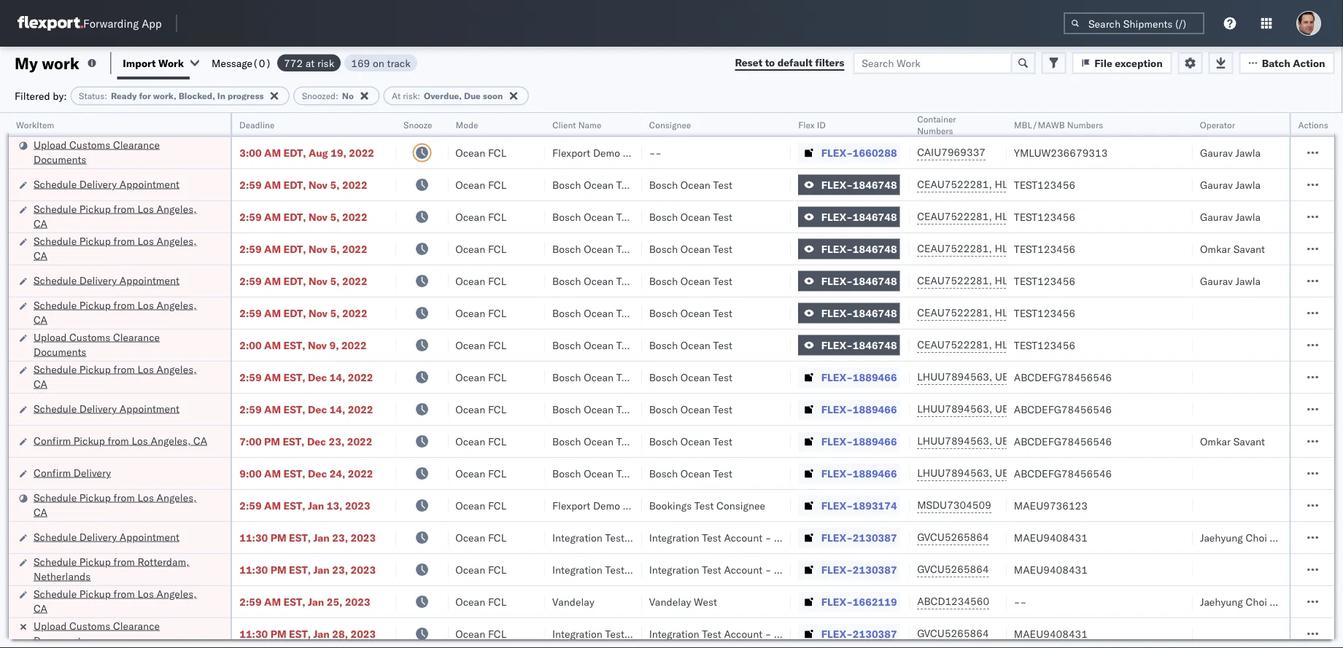 Task type: describe. For each thing, give the bounding box(es) containing it.
2 2:59 from the top
[[239, 210, 262, 223]]

batch action
[[1262, 57, 1325, 69]]

gaurav jawla for upload customs clearance documents
[[1200, 146, 1261, 159]]

19,
[[331, 146, 346, 159]]

from inside schedule pickup from rotterdam, netherlands
[[114, 556, 135, 568]]

4 flex-1846748 from the top
[[821, 275, 897, 287]]

upload for 3:00 am edt, aug 19, 2022
[[34, 138, 67, 151]]

6 2:59 from the top
[[239, 371, 262, 384]]

container numbers button
[[910, 110, 992, 136]]

3 integration test account - karl lagerfeld from the top
[[649, 628, 839, 641]]

2022 for schedule delivery appointment button for 2:59 am est, dec 14, 2022
[[348, 403, 373, 416]]

2 gaurav jawla from the top
[[1200, 178, 1261, 191]]

2 am from the top
[[264, 178, 281, 191]]

flex- for 5th schedule pickup from los angeles, ca button from the bottom
[[821, 243, 853, 255]]

1 schedule pickup from los angeles, ca button from the top
[[34, 202, 212, 232]]

11:30 pm est, jan 23, 2023 for schedule pickup from rotterdam, netherlands
[[239, 564, 376, 576]]

3 uetu5238478 from the top
[[995, 435, 1066, 448]]

schedule delivery appointment link for 2:59 am est, dec 14, 2022
[[34, 402, 179, 416]]

7 schedule from the top
[[34, 402, 77, 415]]

snoozed
[[302, 90, 336, 101]]

container numbers
[[917, 113, 956, 136]]

1846748 for schedule pickup from los angeles, ca link for third schedule pickup from los angeles, ca button from the top
[[853, 307, 897, 320]]

5 schedule from the top
[[34, 299, 77, 312]]

schedule delivery appointment button for 11:30 pm est, jan 23, 2023
[[34, 530, 179, 546]]

resize handle column header for deadline
[[379, 113, 396, 649]]

28,
[[332, 628, 348, 641]]

4 hlxu6269489, from the top
[[995, 274, 1069, 287]]

consignee button
[[642, 116, 776, 131]]

1 1889466 from the top
[[853, 371, 897, 384]]

6 hlxu8034992 from the top
[[1072, 339, 1144, 351]]

demo for -
[[593, 146, 620, 159]]

3 flex-1889466 from the top
[[821, 435, 897, 448]]

jan for schedule pickup from los angeles, ca link for 1st schedule pickup from los angeles, ca button from the bottom
[[308, 596, 324, 608]]

work
[[42, 53, 79, 73]]

: for status
[[104, 90, 107, 101]]

4 uetu5238478 from the top
[[995, 467, 1066, 480]]

3 lhuu7894563, uetu5238478 from the top
[[917, 435, 1066, 448]]

confirm for confirm delivery
[[34, 467, 71, 479]]

7 am from the top
[[264, 339, 281, 352]]

1 2:59 am edt, nov 5, 2022 from the top
[[239, 178, 368, 191]]

file exception
[[1095, 57, 1163, 69]]

169
[[351, 57, 370, 69]]

1893174
[[853, 499, 897, 512]]

ca for first schedule pickup from los angeles, ca button from the top's schedule pickup from los angeles, ca link
[[34, 217, 47, 230]]

jan for schedule pickup from rotterdam, netherlands link
[[313, 564, 330, 576]]

schedule pickup from rotterdam, netherlands button
[[34, 555, 212, 586]]

upload customs clearance documents button for 2:00 am est, nov 9, 2022
[[34, 330, 212, 361]]

jawla for schedule pickup from los angeles, ca
[[1236, 210, 1261, 223]]

flexport for bookings test consignee
[[552, 499, 590, 512]]

schedule inside schedule pickup from rotterdam, netherlands
[[34, 556, 77, 568]]

5 test123456 from the top
[[1014, 307, 1076, 320]]

2 ceau7522281, from the top
[[917, 210, 992, 223]]

9 2:59 from the top
[[239, 596, 262, 608]]

numbers for mbl/mawb numbers
[[1067, 119, 1103, 130]]

2 lhuu7894563, uetu5238478 from the top
[[917, 403, 1066, 416]]

3 upload from the top
[[34, 620, 67, 633]]

los for fifth schedule pickup from los angeles, ca button
[[138, 491, 154, 504]]

2023 right 25,
[[345, 596, 370, 608]]

schedule pickup from rotterdam, netherlands link
[[34, 555, 212, 584]]

demo for bookings
[[593, 499, 620, 512]]

at risk : overdue, due soon
[[392, 90, 503, 101]]

message
[[212, 57, 252, 69]]

import work button
[[123, 57, 184, 69]]

4 hlxu8034992 from the top
[[1072, 274, 1144, 287]]

8 ocean fcl from the top
[[455, 371, 507, 384]]

origin
[[1301, 532, 1329, 544]]

mode button
[[448, 116, 530, 131]]

reset
[[735, 56, 763, 69]]

1 5, from the top
[[330, 178, 340, 191]]

batch
[[1262, 57, 1291, 69]]

2 test123456 from the top
[[1014, 210, 1076, 223]]

ca for schedule pickup from los angeles, ca link for third schedule pickup from los angeles, ca button from the top
[[34, 313, 47, 326]]

3 2:59 am edt, nov 5, 2022 from the top
[[239, 243, 368, 255]]

0 vertical spatial 23,
[[329, 435, 345, 448]]

maeu9736123
[[1014, 499, 1088, 512]]

3 integration from the top
[[649, 628, 699, 641]]

blocked,
[[178, 90, 215, 101]]

16 ocean fcl from the top
[[455, 628, 507, 641]]

west
[[694, 596, 717, 608]]

soon
[[483, 90, 503, 101]]

1 flex-1889466 from the top
[[821, 371, 897, 384]]

Search Work text field
[[853, 52, 1012, 74]]

dec down 2:00 am est, nov 9, 2022
[[308, 371, 327, 384]]

2023 up 2:59 am est, jan 25, 2023
[[351, 564, 376, 576]]

4 ocean fcl from the top
[[455, 243, 507, 255]]

2 schedule from the top
[[34, 202, 77, 215]]

los for 5th schedule pickup from los angeles, ca button from the bottom
[[138, 235, 154, 247]]

12 fcl from the top
[[488, 499, 507, 512]]

los for third schedule pickup from los angeles, ca button from the top
[[138, 299, 154, 312]]

flex- for fifth schedule pickup from los angeles, ca button
[[821, 499, 853, 512]]

1 hlxu6269489, from the top
[[995, 178, 1069, 191]]

resize handle column header for container numbers
[[989, 113, 1007, 649]]

flex id
[[798, 119, 826, 130]]

schedule pickup from los angeles, ca link for 5th schedule pickup from los angeles, ca button from the bottom
[[34, 234, 212, 263]]

for
[[139, 90, 151, 101]]

flex- for 3rd schedule pickup from los angeles, ca button from the bottom
[[821, 371, 853, 384]]

dec up '7:00 pm est, dec 23, 2022'
[[308, 403, 327, 416]]

2022 for 3:00 am edt, aug 19, 2022 upload customs clearance documents button
[[349, 146, 374, 159]]

3 lhuu7894563, from the top
[[917, 435, 993, 448]]

4 1889466 from the top
[[853, 467, 897, 480]]

ymluw236679313
[[1014, 146, 1108, 159]]

flex id button
[[791, 116, 895, 131]]

3 customs from the top
[[69, 620, 110, 633]]

3 flex-1846748 from the top
[[821, 243, 897, 255]]

upload for 2:00 am est, nov 9, 2022
[[34, 331, 67, 344]]

1 vertical spatial risk
[[403, 90, 418, 101]]

my work
[[15, 53, 79, 73]]

169 on track
[[351, 57, 411, 69]]

11 am from the top
[[264, 499, 281, 512]]

16 flex- from the top
[[821, 628, 853, 641]]

5 ceau7522281, from the top
[[917, 306, 992, 319]]

13 fcl from the top
[[488, 532, 507, 544]]

5 2:59 am edt, nov 5, 2022 from the top
[[239, 307, 368, 320]]

pm down 2:59 am est, jan 25, 2023
[[270, 628, 286, 641]]

in
[[217, 90, 225, 101]]

2022 for 3rd schedule pickup from los angeles, ca button from the bottom
[[348, 371, 373, 384]]

customs for 3:00 am edt, aug 19, 2022
[[69, 138, 110, 151]]

rotterdam,
[[138, 556, 189, 568]]

2 5, from the top
[[330, 210, 340, 223]]

schedule delivery appointment button for 2:59 am edt, nov 5, 2022
[[34, 273, 179, 289]]

3:00
[[239, 146, 262, 159]]

jaehyung choi - test origin ag
[[1200, 532, 1343, 544]]

omkar for ceau7522281, hlxu6269489, hlxu8034992
[[1200, 243, 1231, 255]]

1 2:59 from the top
[[239, 178, 262, 191]]

integration test account - karl lagerfeld for schedule pickup from rotterdam, netherlands
[[649, 564, 839, 576]]

6 schedule pickup from los angeles, ca button from the top
[[34, 587, 212, 618]]

bookings
[[649, 499, 692, 512]]

schedule pickup from los angeles, ca link for first schedule pickup from los angeles, ca button from the top
[[34, 202, 212, 231]]

mbl/mawb numbers button
[[1007, 116, 1178, 131]]

2:00 am est, nov 9, 2022
[[239, 339, 367, 352]]

schedule delivery appointment link for 11:30 pm est, jan 23, 2023
[[34, 530, 179, 545]]

schedule pickup from los angeles, ca link for 1st schedule pickup from los angeles, ca button from the bottom
[[34, 587, 212, 616]]

2 edt, from the top
[[283, 178, 306, 191]]

13 ocean fcl from the top
[[455, 532, 507, 544]]

2 2:59 am edt, nov 5, 2022 from the top
[[239, 210, 368, 223]]

10 flex- from the top
[[821, 435, 853, 448]]

mode
[[455, 119, 478, 130]]

deadline button
[[232, 116, 381, 131]]

1 schedule delivery appointment from the top
[[34, 178, 179, 190]]

to
[[765, 56, 775, 69]]

batch action button
[[1239, 52, 1335, 74]]

maeu9408431 for schedule pickup from rotterdam, netherlands
[[1014, 564, 1088, 576]]

4 abcdefg78456546 from the top
[[1014, 467, 1112, 480]]

abcd1234560
[[917, 595, 989, 608]]

on
[[373, 57, 384, 69]]

jan down '13,'
[[313, 532, 330, 544]]

flex- for third schedule pickup from los angeles, ca button from the top
[[821, 307, 853, 320]]

2 schedule pickup from los angeles, ca button from the top
[[34, 234, 212, 264]]

flex- for first schedule pickup from los angeles, ca button from the top
[[821, 210, 853, 223]]

14, for schedule delivery appointment
[[330, 403, 345, 416]]

1662119
[[853, 596, 897, 608]]

filtered
[[15, 89, 50, 102]]

schedule delivery appointment button for 2:59 am est, dec 14, 2022
[[34, 402, 179, 418]]

5 hlxu6269489, from the top
[[995, 306, 1069, 319]]

message (0)
[[212, 57, 271, 69]]

schedule pickup from los angeles, ca link for fifth schedule pickup from los angeles, ca button
[[34, 491, 212, 520]]

edt, for schedule pickup from los angeles, ca link for third schedule pickup from los angeles, ca button from the top
[[283, 307, 306, 320]]

at
[[392, 90, 401, 101]]

los for 1st schedule pickup from los angeles, ca button from the bottom
[[138, 588, 154, 600]]

4 5, from the top
[[330, 275, 340, 287]]

exception
[[1115, 57, 1163, 69]]

1 schedule delivery appointment link from the top
[[34, 177, 179, 192]]

confirm for confirm pickup from los angeles, ca
[[34, 434, 71, 447]]

work,
[[153, 90, 176, 101]]

schedule delivery appointment for 2:59 am est, dec 14, 2022
[[34, 402, 179, 415]]

gaurav for upload customs clearance documents
[[1200, 146, 1233, 159]]

4 flex-1889466 from the top
[[821, 467, 897, 480]]

7:00 pm est, dec 23, 2022
[[239, 435, 372, 448]]

client
[[552, 119, 576, 130]]

1 uetu5238478 from the top
[[995, 371, 1066, 383]]

2 flex-1846748 from the top
[[821, 210, 897, 223]]

customs for 2:00 am est, nov 9, 2022
[[69, 331, 110, 344]]

est, up '7:00 pm est, dec 23, 2022'
[[283, 403, 305, 416]]

2:59 am est, jan 25, 2023
[[239, 596, 370, 608]]

confirm delivery button
[[34, 466, 111, 482]]

confirm delivery
[[34, 467, 111, 479]]

appointment for 2:59 am edt, nov 5, 2022
[[120, 274, 179, 287]]

filtered by:
[[15, 89, 67, 102]]

msdu7304509
[[917, 499, 991, 512]]

lagerfeld for schedule delivery appointment
[[796, 532, 839, 544]]

2 ocean fcl from the top
[[455, 178, 507, 191]]

netherlands
[[34, 570, 91, 583]]

schedule pickup from los angeles, ca for schedule pickup from los angeles, ca link corresponding to 5th schedule pickup from los angeles, ca button from the bottom
[[34, 235, 197, 262]]

my
[[15, 53, 38, 73]]

track
[[387, 57, 411, 69]]

vandelay west
[[649, 596, 717, 608]]

24,
[[330, 467, 345, 480]]

1 fcl from the top
[[488, 146, 507, 159]]

11:30 pm est, jan 28, 2023
[[239, 628, 376, 641]]

client name button
[[545, 116, 627, 131]]

est, up 2:59 am est, jan 25, 2023
[[289, 564, 311, 576]]

11 flex- from the top
[[821, 467, 853, 480]]

5 flex-1846748 from the top
[[821, 307, 897, 320]]

15 fcl from the top
[[488, 596, 507, 608]]

25,
[[327, 596, 343, 608]]

client name
[[552, 119, 601, 130]]

9 fcl from the top
[[488, 403, 507, 416]]

9,
[[329, 339, 339, 352]]

6 flex-1846748 from the top
[[821, 339, 897, 352]]

status
[[79, 90, 104, 101]]

app
[[142, 16, 162, 30]]

ca for confirm pickup from los angeles, ca link
[[193, 434, 207, 447]]

Search Shipments (/) text field
[[1064, 12, 1205, 34]]

gaurav for schedule pickup from los angeles, ca
[[1200, 210, 1233, 223]]

mbl/mawb numbers
[[1014, 119, 1103, 130]]

3 test123456 from the top
[[1014, 243, 1076, 255]]

ca for schedule pickup from los angeles, ca link corresponding to 3rd schedule pickup from los angeles, ca button from the bottom
[[34, 378, 47, 390]]

delivery for 2:59 am edt, nov 5, 2022
[[79, 274, 117, 287]]

confirm pickup from los angeles, ca button
[[34, 434, 207, 450]]

id
[[817, 119, 826, 130]]

16 fcl from the top
[[488, 628, 507, 641]]

0 horizontal spatial risk
[[317, 57, 334, 69]]

resize handle column header for mbl/mawb numbers
[[1175, 113, 1193, 649]]

schedule pickup from rotterdam, netherlands
[[34, 556, 189, 583]]

appointment for 2:59 am est, dec 14, 2022
[[120, 402, 179, 415]]

4 lhuu7894563, uetu5238478 from the top
[[917, 467, 1066, 480]]

vandelay for vandelay
[[552, 596, 594, 608]]

ready
[[111, 90, 137, 101]]

4 1846748 from the top
[[853, 275, 897, 287]]

(0)
[[252, 57, 271, 69]]

2 1889466 from the top
[[853, 403, 897, 416]]

3 documents from the top
[[34, 634, 86, 647]]

2:00
[[239, 339, 262, 352]]

choi
[[1246, 532, 1267, 544]]

2 hlxu6269489, from the top
[[995, 210, 1069, 223]]

3:00 am edt, aug 19, 2022
[[239, 146, 374, 159]]

file
[[1095, 57, 1112, 69]]

edt, for schedule pickup from los angeles, ca link corresponding to 5th schedule pickup from los angeles, ca button from the bottom
[[283, 243, 306, 255]]

3 hlxu6269489, from the top
[[995, 242, 1069, 255]]

1 ceau7522281, hlxu6269489, hlxu8034992 from the top
[[917, 178, 1144, 191]]

flex
[[798, 119, 814, 130]]

8 2:59 from the top
[[239, 499, 262, 512]]

1 ceau7522281, from the top
[[917, 178, 992, 191]]

delivery for 2:59 am est, dec 14, 2022
[[79, 402, 117, 415]]

savant for lhuu7894563, uetu5238478
[[1234, 435, 1265, 448]]

772
[[284, 57, 303, 69]]

flex- for 11:30 pm est, jan 23, 2023 schedule delivery appointment button
[[821, 532, 853, 544]]

filters
[[815, 56, 844, 69]]

reset to default filters
[[735, 56, 844, 69]]

7:00
[[239, 435, 262, 448]]

confirm pickup from los angeles, ca link
[[34, 434, 207, 448]]

forwarding app
[[83, 16, 162, 30]]

maeu9408431 for schedule delivery appointment
[[1014, 532, 1088, 544]]

3 5, from the top
[[330, 243, 340, 255]]

3 1889466 from the top
[[853, 435, 897, 448]]

appointment for 11:30 pm est, jan 23, 2023
[[120, 531, 179, 544]]

snooze
[[403, 119, 432, 130]]

confirm delivery link
[[34, 466, 111, 480]]

4 am from the top
[[264, 243, 281, 255]]

14 ocean fcl from the top
[[455, 564, 507, 576]]

9 am from the top
[[264, 403, 281, 416]]



Task type: locate. For each thing, give the bounding box(es) containing it.
23, down '13,'
[[332, 532, 348, 544]]

14, for schedule pickup from los angeles, ca
[[330, 371, 345, 384]]

1 vertical spatial 11:30
[[239, 564, 268, 576]]

2 savant from the top
[[1234, 435, 1265, 448]]

6 hlxu6269489, from the top
[[995, 339, 1069, 351]]

6 1846748 from the top
[[853, 339, 897, 352]]

1 schedule from the top
[[34, 178, 77, 190]]

2022 for 5th schedule pickup from los angeles, ca button from the bottom
[[342, 243, 368, 255]]

3 flex-2130387 from the top
[[821, 628, 897, 641]]

-- right the abcd1234560
[[1014, 596, 1027, 608]]

schedule pickup from los angeles, ca for schedule pickup from los angeles, ca link for third schedule pickup from los angeles, ca button from the top
[[34, 299, 197, 326]]

resize handle column header
[[213, 113, 231, 649], [379, 113, 396, 649], [431, 113, 448, 649], [527, 113, 545, 649], [624, 113, 642, 649], [773, 113, 791, 649], [892, 113, 910, 649], [989, 113, 1007, 649], [1175, 113, 1193, 649], [1272, 113, 1290, 649], [1317, 113, 1334, 649]]

3 lagerfeld from the top
[[796, 628, 839, 641]]

savant for ceau7522281, hlxu6269489, hlxu8034992
[[1234, 243, 1265, 255]]

2 vertical spatial documents
[[34, 634, 86, 647]]

flex-1893174 button
[[798, 496, 900, 516], [798, 496, 900, 516]]

flex-1846748 button
[[798, 175, 900, 195], [798, 175, 900, 195], [798, 207, 900, 227], [798, 207, 900, 227], [798, 239, 900, 259], [798, 239, 900, 259], [798, 271, 900, 291], [798, 271, 900, 291], [798, 303, 900, 324], [798, 303, 900, 324], [798, 335, 900, 356], [798, 335, 900, 356]]

11:30 for schedule pickup from rotterdam, netherlands
[[239, 564, 268, 576]]

4 schedule delivery appointment link from the top
[[34, 530, 179, 545]]

1 vertical spatial 14,
[[330, 403, 345, 416]]

2 schedule delivery appointment from the top
[[34, 274, 179, 287]]

2130387 up 1662119
[[853, 564, 897, 576]]

2022 for 2:00 am est, nov 9, 2022 upload customs clearance documents button
[[341, 339, 367, 352]]

14 fcl from the top
[[488, 564, 507, 576]]

flex-2130387 up flex-1662119
[[821, 564, 897, 576]]

0 horizontal spatial numbers
[[917, 125, 953, 136]]

0 vertical spatial documents
[[34, 153, 86, 166]]

pickup
[[79, 202, 111, 215], [79, 235, 111, 247], [79, 299, 111, 312], [79, 363, 111, 376], [73, 434, 105, 447], [79, 491, 111, 504], [79, 556, 111, 568], [79, 588, 111, 600]]

2 vertical spatial upload
[[34, 620, 67, 633]]

actions
[[1298, 119, 1329, 130]]

pm up 2:59 am est, jan 25, 2023
[[270, 564, 286, 576]]

snoozed : no
[[302, 90, 354, 101]]

4 schedule delivery appointment button from the top
[[34, 530, 179, 546]]

3 hlxu8034992 from the top
[[1072, 242, 1144, 255]]

7 ocean fcl from the top
[[455, 339, 507, 352]]

operator
[[1200, 119, 1235, 130]]

gvcu5265864 down the abcd1234560
[[917, 627, 989, 640]]

maeu9408431
[[1014, 532, 1088, 544], [1014, 564, 1088, 576], [1014, 628, 1088, 641]]

flexport for --
[[552, 146, 590, 159]]

14, up '7:00 pm est, dec 23, 2022'
[[330, 403, 345, 416]]

1 vertical spatial customs
[[69, 331, 110, 344]]

1 vertical spatial savant
[[1234, 435, 1265, 448]]

0 vertical spatial risk
[[317, 57, 334, 69]]

4 2:59 am edt, nov 5, 2022 from the top
[[239, 275, 368, 287]]

1 demo from the top
[[593, 146, 620, 159]]

4 lhuu7894563, from the top
[[917, 467, 993, 480]]

1 schedule pickup from los angeles, ca link from the top
[[34, 202, 212, 231]]

gvcu5265864 for schedule delivery appointment
[[917, 531, 989, 544]]

1846748 for upload customs clearance documents 'link' corresponding to 2:00 am est, nov 9, 2022
[[853, 339, 897, 352]]

1 vandelay from the left
[[552, 596, 594, 608]]

1 vertical spatial clearance
[[113, 331, 160, 344]]

0 vertical spatial flexport
[[552, 146, 590, 159]]

flex-2130387
[[821, 532, 897, 544], [821, 564, 897, 576], [821, 628, 897, 641]]

772 at risk
[[284, 57, 334, 69]]

2 vertical spatial account
[[724, 628, 763, 641]]

pickup inside schedule pickup from rotterdam, netherlands
[[79, 556, 111, 568]]

1 vertical spatial omkar savant
[[1200, 435, 1265, 448]]

8 flex- from the top
[[821, 371, 853, 384]]

1 flexport from the top
[[552, 146, 590, 159]]

1 savant from the top
[[1234, 243, 1265, 255]]

5 schedule pickup from los angeles, ca link from the top
[[34, 491, 212, 520]]

1 schedule pickup from los angeles, ca from the top
[[34, 202, 197, 230]]

1 1846748 from the top
[[853, 178, 897, 191]]

integration test account - karl lagerfeld down bookings test consignee
[[649, 532, 839, 544]]

jan left '13,'
[[308, 499, 324, 512]]

0 vertical spatial account
[[724, 532, 763, 544]]

11:30 pm est, jan 23, 2023 for schedule delivery appointment
[[239, 532, 376, 544]]

1 vertical spatial --
[[1014, 596, 1027, 608]]

nov
[[309, 178, 328, 191], [309, 210, 328, 223], [309, 243, 328, 255], [309, 275, 328, 287], [309, 307, 328, 320], [308, 339, 327, 352]]

angeles,
[[157, 202, 197, 215], [157, 235, 197, 247], [157, 299, 197, 312], [157, 363, 197, 376], [151, 434, 191, 447], [157, 491, 197, 504], [157, 588, 197, 600]]

lagerfeld down flex-1893174
[[796, 532, 839, 544]]

integration test account - karl lagerfeld down west
[[649, 628, 839, 641]]

23, up 25,
[[332, 564, 348, 576]]

1 vertical spatial 2:59 am est, dec 14, 2022
[[239, 403, 373, 416]]

integration for schedule delivery appointment
[[649, 532, 699, 544]]

3 karl from the top
[[774, 628, 793, 641]]

bosch
[[552, 178, 581, 191], [649, 178, 678, 191], [552, 210, 581, 223], [649, 210, 678, 223], [552, 243, 581, 255], [649, 243, 678, 255], [552, 275, 581, 287], [649, 275, 678, 287], [552, 307, 581, 320], [649, 307, 678, 320], [552, 339, 581, 352], [649, 339, 678, 352], [552, 371, 581, 384], [649, 371, 678, 384], [552, 403, 581, 416], [649, 403, 678, 416], [552, 435, 581, 448], [649, 435, 678, 448], [552, 467, 581, 480], [649, 467, 678, 480]]

upload customs clearance documents link for 2:00 am est, nov 9, 2022
[[34, 330, 212, 359]]

lagerfeld up flex-1662119
[[796, 564, 839, 576]]

ca
[[34, 217, 47, 230], [34, 249, 47, 262], [34, 313, 47, 326], [34, 378, 47, 390], [193, 434, 207, 447], [34, 506, 47, 519], [34, 602, 47, 615]]

jawla for schedule delivery appointment
[[1236, 275, 1261, 287]]

los for 3rd schedule pickup from los angeles, ca button from the bottom
[[138, 363, 154, 376]]

3 schedule from the top
[[34, 235, 77, 247]]

flex-1893174
[[821, 499, 897, 512]]

flex-1660288 button
[[798, 143, 900, 163], [798, 143, 900, 163]]

numbers up the ymluw236679313
[[1067, 119, 1103, 130]]

3 schedule delivery appointment from the top
[[34, 402, 179, 415]]

gaurav jawla for schedule delivery appointment
[[1200, 275, 1261, 287]]

gaurav for schedule delivery appointment
[[1200, 275, 1233, 287]]

schedule pickup from los angeles, ca for schedule pickup from los angeles, ca link for 1st schedule pickup from los angeles, ca button from the bottom
[[34, 588, 197, 615]]

flexport demo consignee for bookings
[[552, 499, 672, 512]]

1 vertical spatial upload
[[34, 331, 67, 344]]

1 schedule delivery appointment button from the top
[[34, 177, 179, 193]]

customs
[[69, 138, 110, 151], [69, 331, 110, 344], [69, 620, 110, 633]]

0 vertical spatial integration test account - karl lagerfeld
[[649, 532, 839, 544]]

2130387 for schedule delivery appointment
[[853, 532, 897, 544]]

upload customs clearance documents for 3:00 am edt, aug 19, 2022
[[34, 138, 160, 166]]

integration down "vandelay west"
[[649, 628, 699, 641]]

1 horizontal spatial numbers
[[1067, 119, 1103, 130]]

2 vertical spatial upload customs clearance documents link
[[34, 619, 212, 648]]

resize handle column header for workitem
[[213, 113, 231, 649]]

flex-1889466 button
[[798, 367, 900, 388], [798, 367, 900, 388], [798, 399, 900, 420], [798, 399, 900, 420], [798, 432, 900, 452], [798, 432, 900, 452], [798, 464, 900, 484], [798, 464, 900, 484]]

0 vertical spatial 2:59 am est, dec 14, 2022
[[239, 371, 373, 384]]

pm right 7:00
[[264, 435, 280, 448]]

edt,
[[283, 146, 306, 159], [283, 178, 306, 191], [283, 210, 306, 223], [283, 243, 306, 255], [283, 275, 306, 287], [283, 307, 306, 320]]

flex- for schedule delivery appointment button for 2:59 am est, dec 14, 2022
[[821, 403, 853, 416]]

flex-1846748
[[821, 178, 897, 191], [821, 210, 897, 223], [821, 243, 897, 255], [821, 275, 897, 287], [821, 307, 897, 320], [821, 339, 897, 352]]

1 vertical spatial 11:30 pm est, jan 23, 2023
[[239, 564, 376, 576]]

1 vertical spatial flex-2130387
[[821, 564, 897, 576]]

2 clearance from the top
[[113, 331, 160, 344]]

flex-1660288
[[821, 146, 897, 159]]

lagerfeld for schedule pickup from rotterdam, netherlands
[[796, 564, 839, 576]]

1 : from the left
[[104, 90, 107, 101]]

4 2:59 from the top
[[239, 275, 262, 287]]

2 11:30 from the top
[[239, 564, 268, 576]]

upload
[[34, 138, 67, 151], [34, 331, 67, 344], [34, 620, 67, 633]]

-
[[649, 146, 655, 159], [655, 146, 662, 159], [765, 532, 772, 544], [1270, 532, 1276, 544], [765, 564, 772, 576], [1014, 596, 1020, 608], [1020, 596, 1027, 608], [765, 628, 772, 641]]

upload customs clearance documents button for 3:00 am edt, aug 19, 2022
[[34, 138, 212, 168]]

4 appointment from the top
[[120, 531, 179, 544]]

confirm inside confirm delivery link
[[34, 467, 71, 479]]

2022 for first schedule pickup from los angeles, ca button from the top
[[342, 210, 368, 223]]

2 flexport demo consignee from the top
[[552, 499, 672, 512]]

0 vertical spatial integration
[[649, 532, 699, 544]]

flex-2130387 down flex-1662119
[[821, 628, 897, 641]]

3 schedule pickup from los angeles, ca from the top
[[34, 299, 197, 326]]

9 resize handle column header from the left
[[1175, 113, 1193, 649]]

upload customs clearance documents link
[[34, 138, 212, 167], [34, 330, 212, 359], [34, 619, 212, 648]]

5 hlxu8034992 from the top
[[1072, 306, 1144, 319]]

work
[[158, 57, 184, 69]]

demo left bookings
[[593, 499, 620, 512]]

container
[[917, 113, 956, 124]]

schedule pickup from los angeles, ca link for 3rd schedule pickup from los angeles, ca button from the bottom
[[34, 362, 212, 391]]

13,
[[327, 499, 343, 512]]

no
[[342, 90, 354, 101]]

flex- for schedule delivery appointment button for 2:59 am edt, nov 5, 2022
[[821, 275, 853, 287]]

est, down 9:00 am est, dec 24, 2022
[[283, 499, 305, 512]]

11:30 up 2:59 am est, jan 25, 2023
[[239, 564, 268, 576]]

1 vertical spatial upload customs clearance documents link
[[34, 330, 212, 359]]

2 vertical spatial 11:30
[[239, 628, 268, 641]]

5 schedule pickup from los angeles, ca from the top
[[34, 491, 197, 519]]

karl for schedule pickup from rotterdam, netherlands
[[774, 564, 793, 576]]

23, for schedule delivery appointment
[[332, 532, 348, 544]]

account for schedule pickup from rotterdam, netherlands
[[724, 564, 763, 576]]

2 flex-1889466 from the top
[[821, 403, 897, 416]]

2 upload customs clearance documents button from the top
[[34, 330, 212, 361]]

1 vertical spatial gvcu5265864
[[917, 563, 989, 576]]

2:59 am est, dec 14, 2022
[[239, 371, 373, 384], [239, 403, 373, 416]]

3 edt, from the top
[[283, 210, 306, 223]]

0 vertical spatial 2130387
[[853, 532, 897, 544]]

import
[[123, 57, 156, 69]]

1 am from the top
[[264, 146, 281, 159]]

11:30 down 2:59 am est, jan 25, 2023
[[239, 628, 268, 641]]

2 vertical spatial 23,
[[332, 564, 348, 576]]

1 vertical spatial upload customs clearance documents button
[[34, 330, 212, 361]]

flex- for 3:00 am edt, aug 19, 2022 upload customs clearance documents button
[[821, 146, 853, 159]]

flex- for schedule pickup from rotterdam, netherlands button
[[821, 564, 853, 576]]

2 maeu9408431 from the top
[[1014, 564, 1088, 576]]

0 horizontal spatial --
[[649, 146, 662, 159]]

0 vertical spatial maeu9408431
[[1014, 532, 1088, 544]]

0 vertical spatial upload customs clearance documents button
[[34, 138, 212, 168]]

2 vertical spatial gvcu5265864
[[917, 627, 989, 640]]

karl for schedule delivery appointment
[[774, 532, 793, 544]]

1 vertical spatial lagerfeld
[[796, 564, 839, 576]]

est, left 9,
[[283, 339, 305, 352]]

flex-2130387 down flex-1893174
[[821, 532, 897, 544]]

clearance for 2:00 am est, nov 9, 2022
[[113, 331, 160, 344]]

flex-1889466
[[821, 371, 897, 384], [821, 403, 897, 416], [821, 435, 897, 448], [821, 467, 897, 480]]

clearance for 3:00 am edt, aug 19, 2022
[[113, 138, 160, 151]]

2 vertical spatial 2130387
[[853, 628, 897, 641]]

5 flex- from the top
[[821, 275, 853, 287]]

2130387 down 1893174
[[853, 532, 897, 544]]

-- down the consignee "button"
[[649, 146, 662, 159]]

1 ocean fcl from the top
[[455, 146, 507, 159]]

2 account from the top
[[724, 564, 763, 576]]

flex-2130387 for schedule delivery appointment
[[821, 532, 897, 544]]

progress
[[228, 90, 264, 101]]

0 vertical spatial savant
[[1234, 243, 1265, 255]]

1 vertical spatial flexport
[[552, 499, 590, 512]]

ceau7522281, hlxu6269489, hlxu8034992 for first schedule pickup from los angeles, ca button from the top
[[917, 210, 1144, 223]]

0 vertical spatial clearance
[[113, 138, 160, 151]]

integration test account - karl lagerfeld up west
[[649, 564, 839, 576]]

am
[[264, 146, 281, 159], [264, 178, 281, 191], [264, 210, 281, 223], [264, 243, 281, 255], [264, 275, 281, 287], [264, 307, 281, 320], [264, 339, 281, 352], [264, 371, 281, 384], [264, 403, 281, 416], [264, 467, 281, 480], [264, 499, 281, 512], [264, 596, 281, 608]]

4 test123456 from the top
[[1014, 275, 1076, 287]]

integration for schedule pickup from rotterdam, netherlands
[[649, 564, 699, 576]]

5 edt, from the top
[[283, 275, 306, 287]]

upload customs clearance documents for 2:00 am est, nov 9, 2022
[[34, 331, 160, 358]]

0 vertical spatial demo
[[593, 146, 620, 159]]

schedule pickup from los angeles, ca for schedule pickup from los angeles, ca link corresponding to 3rd schedule pickup from los angeles, ca button from the bottom
[[34, 363, 197, 390]]

0 horizontal spatial vandelay
[[552, 596, 594, 608]]

gaurav jawla for schedule pickup from los angeles, ca
[[1200, 210, 1261, 223]]

2:59 am est, dec 14, 2022 down 2:00 am est, nov 9, 2022
[[239, 371, 373, 384]]

12 flex- from the top
[[821, 499, 853, 512]]

1 14, from the top
[[330, 371, 345, 384]]

2023 right '13,'
[[345, 499, 370, 512]]

schedule pickup from los angeles, ca link for third schedule pickup from los angeles, ca button from the top
[[34, 298, 212, 327]]

flexport. image
[[18, 16, 83, 31]]

1 clearance from the top
[[113, 138, 160, 151]]

11:30 pm est, jan 23, 2023
[[239, 532, 376, 544], [239, 564, 376, 576]]

edt, for first schedule pickup from los angeles, ca button from the top's schedule pickup from los angeles, ca link
[[283, 210, 306, 223]]

ca for schedule pickup from los angeles, ca link for 1st schedule pickup from los angeles, ca button from the bottom
[[34, 602, 47, 615]]

1 edt, from the top
[[283, 146, 306, 159]]

los for first schedule pickup from los angeles, ca button from the top
[[138, 202, 154, 215]]

1 vertical spatial confirm
[[34, 467, 71, 479]]

2 vertical spatial maeu9408431
[[1014, 628, 1088, 641]]

0 vertical spatial 11:30
[[239, 532, 268, 544]]

est, down 2:59 am est, jan 13, 2023
[[289, 532, 311, 544]]

1 horizontal spatial --
[[1014, 596, 1027, 608]]

0 vertical spatial omkar
[[1200, 243, 1231, 255]]

0 vertical spatial confirm
[[34, 434, 71, 447]]

2023 down 2:59 am est, jan 13, 2023
[[351, 532, 376, 544]]

pm down 2:59 am est, jan 13, 2023
[[270, 532, 286, 544]]

omkar savant for ceau7522281, hlxu6269489, hlxu8034992
[[1200, 243, 1265, 255]]

2 upload from the top
[[34, 331, 67, 344]]

1 vertical spatial 2130387
[[853, 564, 897, 576]]

2:59 am edt, nov 5, 2022
[[239, 178, 368, 191], [239, 210, 368, 223], [239, 243, 368, 255], [239, 275, 368, 287], [239, 307, 368, 320]]

ag
[[1332, 532, 1343, 544]]

flex-2130387 for schedule pickup from rotterdam, netherlands
[[821, 564, 897, 576]]

1 vertical spatial documents
[[34, 345, 86, 358]]

jawla
[[1236, 146, 1261, 159], [1236, 178, 1261, 191], [1236, 210, 1261, 223], [1236, 275, 1261, 287]]

jan left 25,
[[308, 596, 324, 608]]

9:00
[[239, 467, 262, 480]]

overdue,
[[424, 90, 462, 101]]

jan for fifth schedule pickup from los angeles, ca button schedule pickup from los angeles, ca link
[[308, 499, 324, 512]]

numbers for container numbers
[[917, 125, 953, 136]]

1 horizontal spatial risk
[[403, 90, 418, 101]]

schedule delivery appointment for 11:30 pm est, jan 23, 2023
[[34, 531, 179, 544]]

est, up 11:30 pm est, jan 28, 2023
[[283, 596, 305, 608]]

6 test123456 from the top
[[1014, 339, 1076, 352]]

action
[[1293, 57, 1325, 69]]

integration down bookings
[[649, 532, 699, 544]]

2 demo from the top
[[593, 499, 620, 512]]

2 vertical spatial integration test account - karl lagerfeld
[[649, 628, 839, 641]]

1 vertical spatial karl
[[774, 564, 793, 576]]

ceau7522281,
[[917, 178, 992, 191], [917, 210, 992, 223], [917, 242, 992, 255], [917, 274, 992, 287], [917, 306, 992, 319], [917, 339, 992, 351]]

ceau7522281, hlxu6269489, hlxu8034992 for 5th schedule pickup from los angeles, ca button from the bottom
[[917, 242, 1144, 255]]

confirm inside confirm pickup from los angeles, ca link
[[34, 434, 71, 447]]

1660288
[[853, 146, 897, 159]]

upload customs clearance documents link for 3:00 am edt, aug 19, 2022
[[34, 138, 212, 167]]

numbers down container
[[917, 125, 953, 136]]

6 schedule pickup from los angeles, ca link from the top
[[34, 587, 212, 616]]

6 fcl from the top
[[488, 307, 507, 320]]

due
[[464, 90, 481, 101]]

schedule
[[34, 178, 77, 190], [34, 202, 77, 215], [34, 235, 77, 247], [34, 274, 77, 287], [34, 299, 77, 312], [34, 363, 77, 376], [34, 402, 77, 415], [34, 491, 77, 504], [34, 531, 77, 544], [34, 556, 77, 568], [34, 588, 77, 600]]

consignee
[[649, 119, 691, 130], [623, 146, 672, 159], [623, 499, 672, 512], [716, 499, 765, 512]]

2130387
[[853, 532, 897, 544], [853, 564, 897, 576], [853, 628, 897, 641]]

1 horizontal spatial vandelay
[[649, 596, 691, 608]]

0 vertical spatial lagerfeld
[[796, 532, 839, 544]]

account for schedule delivery appointment
[[724, 532, 763, 544]]

documents
[[34, 153, 86, 166], [34, 345, 86, 358], [34, 634, 86, 647]]

11 ocean fcl from the top
[[455, 467, 507, 480]]

integration up "vandelay west"
[[649, 564, 699, 576]]

3 account from the top
[[724, 628, 763, 641]]

0 vertical spatial karl
[[774, 532, 793, 544]]

documents for 3:00
[[34, 153, 86, 166]]

2:59 am est, dec 14, 2022 up '7:00 pm est, dec 23, 2022'
[[239, 403, 373, 416]]

jawla for upload customs clearance documents
[[1236, 146, 1261, 159]]

1 vertical spatial integration test account - karl lagerfeld
[[649, 564, 839, 576]]

2023 right 28,
[[351, 628, 376, 641]]

1 resize handle column header from the left
[[213, 113, 231, 649]]

ca for schedule pickup from los angeles, ca link corresponding to 5th schedule pickup from los angeles, ca button from the bottom
[[34, 249, 47, 262]]

1 vertical spatial flexport demo consignee
[[552, 499, 672, 512]]

2 vertical spatial flex-2130387
[[821, 628, 897, 641]]

15 ocean fcl from the top
[[455, 596, 507, 608]]

2 documents from the top
[[34, 345, 86, 358]]

2 fcl from the top
[[488, 178, 507, 191]]

workitem
[[16, 119, 54, 130]]

2 resize handle column header from the left
[[379, 113, 396, 649]]

1 vertical spatial integration
[[649, 564, 699, 576]]

2:59 am est, jan 13, 2023
[[239, 499, 370, 512]]

3 upload customs clearance documents link from the top
[[34, 619, 212, 648]]

lagerfeld down flex-1662119
[[796, 628, 839, 641]]

0 vertical spatial upload customs clearance documents link
[[34, 138, 212, 167]]

2 confirm from the top
[[34, 467, 71, 479]]

test123456
[[1014, 178, 1076, 191], [1014, 210, 1076, 223], [1014, 243, 1076, 255], [1014, 275, 1076, 287], [1014, 307, 1076, 320], [1014, 339, 1076, 352]]

11:30 pm est, jan 23, 2023 down 2:59 am est, jan 13, 2023
[[239, 532, 376, 544]]

vandelay for vandelay west
[[649, 596, 691, 608]]

karl
[[774, 532, 793, 544], [774, 564, 793, 576], [774, 628, 793, 641]]

2:59 am est, dec 14, 2022 for schedule pickup from los angeles, ca
[[239, 371, 373, 384]]

jaehyung
[[1200, 532, 1243, 544]]

documents for 2:00
[[34, 345, 86, 358]]

1 horizontal spatial :
[[336, 90, 338, 101]]

dec left 24, on the bottom left
[[308, 467, 327, 480]]

1 flexport demo consignee from the top
[[552, 146, 672, 159]]

0 vertical spatial omkar savant
[[1200, 243, 1265, 255]]

gvcu5265864
[[917, 531, 989, 544], [917, 563, 989, 576], [917, 627, 989, 640]]

6 ocean fcl from the top
[[455, 307, 507, 320]]

1 vertical spatial demo
[[593, 499, 620, 512]]

deadline
[[239, 119, 275, 130]]

0 vertical spatial customs
[[69, 138, 110, 151]]

2022
[[349, 146, 374, 159], [342, 178, 368, 191], [342, 210, 368, 223], [342, 243, 368, 255], [342, 275, 368, 287], [342, 307, 368, 320], [341, 339, 367, 352], [348, 371, 373, 384], [348, 403, 373, 416], [347, 435, 372, 448], [348, 467, 373, 480]]

2 vertical spatial customs
[[69, 620, 110, 633]]

2 vertical spatial clearance
[[113, 620, 160, 633]]

0 vertical spatial --
[[649, 146, 662, 159]]

0 vertical spatial 11:30 pm est, jan 23, 2023
[[239, 532, 376, 544]]

3 2130387 from the top
[[853, 628, 897, 641]]

2:59 am est, dec 14, 2022 for schedule delivery appointment
[[239, 403, 373, 416]]

1 vertical spatial maeu9408431
[[1014, 564, 1088, 576]]

11:30 pm est, jan 23, 2023 up 2:59 am est, jan 25, 2023
[[239, 564, 376, 576]]

4 schedule pickup from los angeles, ca from the top
[[34, 363, 197, 390]]

2130387 for schedule pickup from rotterdam, netherlands
[[853, 564, 897, 576]]

12 am from the top
[[264, 596, 281, 608]]

gvcu5265864 up the abcd1234560
[[917, 563, 989, 576]]

5 resize handle column header from the left
[[624, 113, 642, 649]]

schedule delivery appointment
[[34, 178, 179, 190], [34, 274, 179, 287], [34, 402, 179, 415], [34, 531, 179, 544]]

: left no
[[336, 90, 338, 101]]

0 vertical spatial 14,
[[330, 371, 345, 384]]

2022 for third schedule pickup from los angeles, ca button from the top
[[342, 307, 368, 320]]

2 jawla from the top
[[1236, 178, 1261, 191]]

10 am from the top
[[264, 467, 281, 480]]

consignee inside "button"
[[649, 119, 691, 130]]

1 vertical spatial 23,
[[332, 532, 348, 544]]

23, up 24, on the bottom left
[[329, 435, 345, 448]]

bookings test consignee
[[649, 499, 765, 512]]

flex- for 1st schedule pickup from los angeles, ca button from the bottom
[[821, 596, 853, 608]]

ceau7522281, hlxu6269489, hlxu8034992
[[917, 178, 1144, 191], [917, 210, 1144, 223], [917, 242, 1144, 255], [917, 274, 1144, 287], [917, 306, 1144, 319], [917, 339, 1144, 351]]

14, down 9,
[[330, 371, 345, 384]]

jan up 25,
[[313, 564, 330, 576]]

jan left 28,
[[313, 628, 330, 641]]

2 vertical spatial lagerfeld
[[796, 628, 839, 641]]

0 vertical spatial flexport demo consignee
[[552, 146, 672, 159]]

appointment
[[120, 178, 179, 190], [120, 274, 179, 287], [120, 402, 179, 415], [120, 531, 179, 544]]

0 vertical spatial gvcu5265864
[[917, 531, 989, 544]]

0 vertical spatial upload customs clearance documents
[[34, 138, 160, 166]]

0 horizontal spatial :
[[104, 90, 107, 101]]

2130387 down 1662119
[[853, 628, 897, 641]]

: left ready
[[104, 90, 107, 101]]

angeles, inside button
[[151, 434, 191, 447]]

omkar for lhuu7894563, uetu5238478
[[1200, 435, 1231, 448]]

2 horizontal spatial :
[[418, 90, 420, 101]]

2 11:30 pm est, jan 23, 2023 from the top
[[239, 564, 376, 576]]

3 flex- from the top
[[821, 210, 853, 223]]

2 appointment from the top
[[120, 274, 179, 287]]

1 maeu9408431 from the top
[[1014, 532, 1088, 544]]

flex-
[[821, 146, 853, 159], [821, 178, 853, 191], [821, 210, 853, 223], [821, 243, 853, 255], [821, 275, 853, 287], [821, 307, 853, 320], [821, 339, 853, 352], [821, 371, 853, 384], [821, 403, 853, 416], [821, 435, 853, 448], [821, 467, 853, 480], [821, 499, 853, 512], [821, 532, 853, 544], [821, 564, 853, 576], [821, 596, 853, 608], [821, 628, 853, 641]]

dec up 9:00 am est, dec 24, 2022
[[307, 435, 326, 448]]

2 vertical spatial integration
[[649, 628, 699, 641]]

est, down 2:00 am est, nov 9, 2022
[[283, 371, 305, 384]]

est, down 2:59 am est, jan 25, 2023
[[289, 628, 311, 641]]

1846748 for schedule pickup from los angeles, ca link corresponding to 5th schedule pickup from los angeles, ca button from the bottom
[[853, 243, 897, 255]]

1 flex-1846748 from the top
[[821, 178, 897, 191]]

9:00 am est, dec 24, 2022
[[239, 467, 373, 480]]

2 vertical spatial karl
[[774, 628, 793, 641]]

status : ready for work, blocked, in progress
[[79, 90, 264, 101]]

23, for schedule pickup from rotterdam, netherlands
[[332, 564, 348, 576]]

est, up 9:00 am est, dec 24, 2022
[[283, 435, 305, 448]]

6 ceau7522281, hlxu6269489, hlxu8034992 from the top
[[917, 339, 1144, 351]]

4 jawla from the top
[[1236, 275, 1261, 287]]

demo down name
[[593, 146, 620, 159]]

numbers inside container numbers
[[917, 125, 953, 136]]

est,
[[283, 339, 305, 352], [283, 371, 305, 384], [283, 403, 305, 416], [283, 435, 305, 448], [283, 467, 305, 480], [283, 499, 305, 512], [289, 532, 311, 544], [289, 564, 311, 576], [283, 596, 305, 608], [289, 628, 311, 641]]

3 ceau7522281, hlxu6269489, hlxu8034992 from the top
[[917, 242, 1144, 255]]

1 vertical spatial omkar
[[1200, 435, 1231, 448]]

1 vertical spatial upload customs clearance documents
[[34, 331, 160, 358]]

schedule pickup from los angeles, ca for first schedule pickup from los angeles, ca button from the top's schedule pickup from los angeles, ca link
[[34, 202, 197, 230]]

edt, for upload customs clearance documents 'link' for 3:00 am edt, aug 19, 2022
[[283, 146, 306, 159]]

risk
[[317, 57, 334, 69], [403, 90, 418, 101]]

schedule delivery appointment button
[[34, 177, 179, 193], [34, 273, 179, 289], [34, 402, 179, 418], [34, 530, 179, 546]]

0 vertical spatial flex-2130387
[[821, 532, 897, 544]]

est, up 2:59 am est, jan 13, 2023
[[283, 467, 305, 480]]

resize handle column header for flex id
[[892, 113, 910, 649]]

1 vertical spatial account
[[724, 564, 763, 576]]

gvcu5265864 down msdu7304509
[[917, 531, 989, 544]]

at
[[306, 57, 315, 69]]

7 2:59 from the top
[[239, 403, 262, 416]]

0 vertical spatial upload
[[34, 138, 67, 151]]

11:30 down 2:59 am est, jan 13, 2023
[[239, 532, 268, 544]]

hlxu8034992
[[1072, 178, 1144, 191], [1072, 210, 1144, 223], [1072, 242, 1144, 255], [1072, 274, 1144, 287], [1072, 306, 1144, 319], [1072, 339, 1144, 351]]

3 schedule pickup from los angeles, ca link from the top
[[34, 298, 212, 327]]

2 vertical spatial upload customs clearance documents
[[34, 620, 160, 647]]

los for confirm pickup from los angeles, ca button
[[132, 434, 148, 447]]

3 maeu9408431 from the top
[[1014, 628, 1088, 641]]

: right at
[[418, 90, 420, 101]]

3 11:30 from the top
[[239, 628, 268, 641]]

9 schedule from the top
[[34, 531, 77, 544]]



Task type: vqa. For each thing, say whether or not it's contained in the screenshot.


